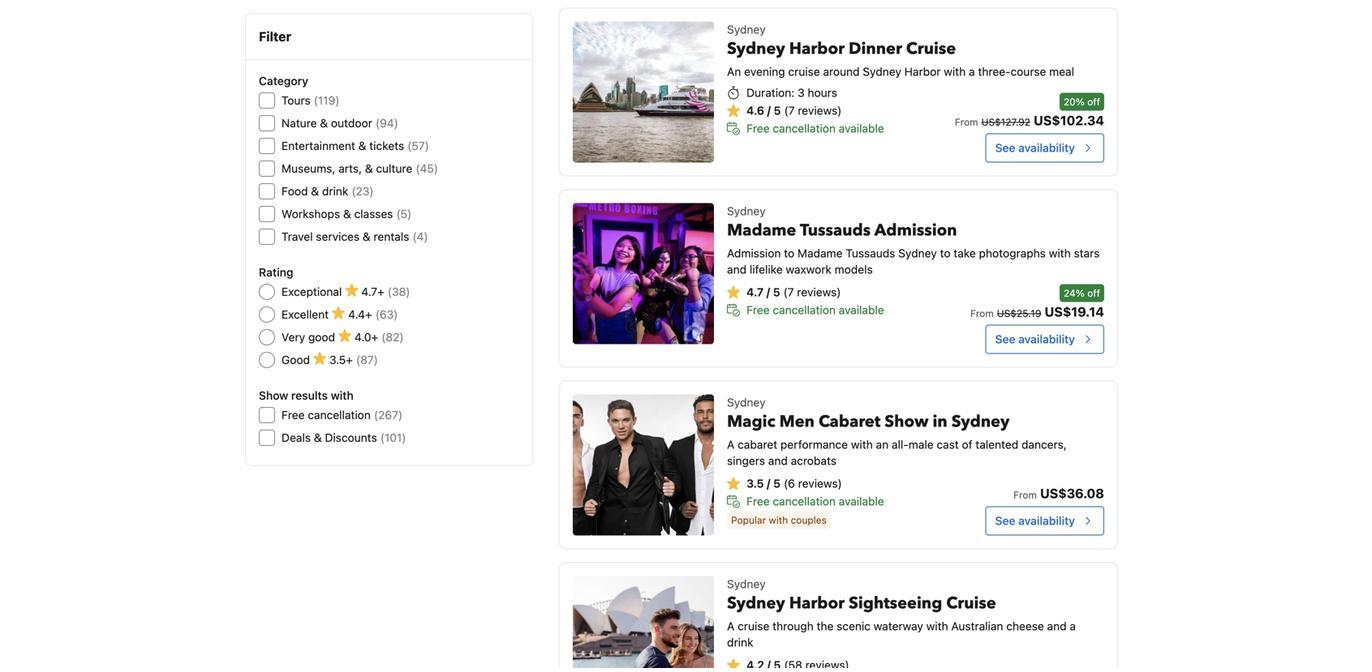Task type: describe. For each thing, give the bounding box(es) containing it.
(267)
[[374, 409, 403, 422]]

24%
[[1064, 288, 1085, 299]]

sydney madame tussauds admission admission to madame tussauds sydney to take photographs with stars and lifelike waxwork models
[[728, 204, 1100, 276]]

with inside sydney madame tussauds admission admission to madame tussauds sydney to take photographs with stars and lifelike waxwork models
[[1050, 247, 1071, 260]]

stars
[[1075, 247, 1100, 260]]

reviews) for tussauds
[[798, 286, 842, 299]]

entertainment & tickets (57)
[[282, 139, 429, 153]]

sydney up 'magic'
[[728, 396, 766, 409]]

0 vertical spatial /
[[768, 104, 771, 117]]

& for classes
[[343, 207, 351, 221]]

sydney up through
[[728, 593, 786, 615]]

dancers,
[[1022, 438, 1067, 452]]

photographs
[[980, 247, 1046, 260]]

(4)
[[413, 230, 428, 244]]

3.5+
[[330, 354, 353, 367]]

sydney sydney harbor dinner cruise an evening cruise around sydney harbor with a three-course meal
[[728, 23, 1075, 78]]

see for magic men cabaret show in sydney
[[996, 515, 1016, 528]]

0 vertical spatial madame
[[728, 219, 797, 242]]

0 vertical spatial 5
[[774, 104, 781, 117]]

(7 for 4.7 / 5
[[784, 286, 794, 299]]

4.7+
[[362, 285, 385, 299]]

an
[[728, 65, 742, 78]]

models
[[835, 263, 873, 276]]

cruise inside the sydney sydney harbor dinner cruise an evening cruise around sydney harbor with a three-course meal
[[789, 65, 821, 78]]

of
[[963, 438, 973, 452]]

entertainment
[[282, 139, 356, 153]]

a inside the sydney sydney harbor dinner cruise an evening cruise around sydney harbor with a three-course meal
[[969, 65, 976, 78]]

(6
[[784, 477, 796, 491]]

free cancellation available for tussauds
[[747, 303, 885, 317]]

waxwork
[[786, 263, 832, 276]]

evening
[[745, 65, 786, 78]]

travel
[[282, 230, 313, 244]]

(94)
[[376, 117, 399, 130]]

& for discounts
[[314, 432, 322, 445]]

free down the 4.6
[[747, 122, 770, 135]]

museums,
[[282, 162, 336, 175]]

workshops & classes (5)
[[282, 207, 412, 221]]

see availability for magic men cabaret show in sydney
[[996, 515, 1076, 528]]

cancellation up deals & discounts (101)
[[308, 409, 371, 422]]

3.5+ (87)
[[330, 354, 378, 367]]

show results with
[[259, 389, 354, 403]]

(82)
[[382, 331, 404, 344]]

(87)
[[356, 354, 378, 367]]

4.4+ (63)
[[348, 308, 398, 322]]

sydney magic men cabaret show in sydney a cabaret performance with an all-male cast of talented dancers, singers and acrobats
[[728, 396, 1067, 468]]

from us$127.92 us$102.34
[[955, 113, 1105, 128]]

off for sydney harbor dinner cruise
[[1088, 96, 1101, 107]]

cruise for sydney harbor sightseeing cruise
[[947, 593, 997, 615]]

scenic
[[837, 620, 871, 634]]

0 vertical spatial tussauds
[[800, 219, 871, 242]]

very good
[[282, 331, 335, 344]]

a inside sydney sydney harbor sightseeing cruise a cruise through the scenic waterway with australian cheese and a drink
[[1070, 620, 1077, 634]]

1 vertical spatial harbor
[[905, 65, 941, 78]]

discounts
[[325, 432, 377, 445]]

(45)
[[416, 162, 438, 175]]

1 free cancellation available from the top
[[747, 122, 885, 135]]

tickets
[[370, 139, 404, 153]]

results
[[291, 389, 328, 403]]

sydney up lifelike
[[728, 204, 766, 218]]

(23)
[[352, 185, 374, 198]]

1 vertical spatial tussauds
[[846, 247, 896, 260]]

& for outdoor
[[320, 117, 328, 130]]

harbor for dinner
[[790, 38, 845, 60]]

dinner
[[849, 38, 903, 60]]

4.6 / 5 (7 reviews)
[[747, 104, 842, 117]]

(101)
[[381, 432, 406, 445]]

rentals
[[374, 230, 410, 244]]

good
[[282, 354, 310, 367]]

4.4+
[[348, 308, 372, 322]]

singers
[[728, 455, 766, 468]]

through
[[773, 620, 814, 634]]

0 horizontal spatial admission
[[728, 247, 781, 260]]

2 to from the left
[[941, 247, 951, 260]]

three-
[[979, 65, 1011, 78]]

1 available from the top
[[839, 122, 885, 135]]

(57)
[[408, 139, 429, 153]]

20%
[[1064, 96, 1085, 107]]

cast
[[937, 438, 959, 452]]

couples
[[791, 515, 827, 526]]

0 vertical spatial reviews)
[[798, 104, 842, 117]]

meal
[[1050, 65, 1075, 78]]

culture
[[376, 162, 413, 175]]

cancellation down 4.7 / 5 (7 reviews)
[[773, 303, 836, 317]]

0 vertical spatial admission
[[875, 219, 958, 242]]

sydney up an
[[728, 23, 766, 36]]

free down 3.5
[[747, 495, 770, 508]]

(119)
[[314, 94, 340, 107]]

(63)
[[376, 308, 398, 322]]

harbor for sightseeing
[[790, 593, 845, 615]]

(38)
[[388, 285, 410, 299]]

4.6
[[747, 104, 765, 117]]

very
[[282, 331, 305, 344]]

4.7+ (38)
[[362, 285, 410, 299]]

& for drink
[[311, 185, 319, 198]]

with inside "sydney magic men cabaret show in sydney a cabaret performance with an all-male cast of talented dancers, singers and acrobats"
[[852, 438, 873, 452]]

0 vertical spatial drink
[[322, 185, 349, 198]]

off for madame tussauds admission
[[1088, 288, 1101, 299]]

us$36.08
[[1041, 486, 1105, 502]]

20% off
[[1064, 96, 1101, 107]]

the
[[817, 620, 834, 634]]

in
[[933, 411, 948, 433]]

male
[[909, 438, 934, 452]]

availability for madame tussauds admission
[[1019, 333, 1076, 346]]

from us$36.08
[[1014, 486, 1105, 502]]

food & drink (23)
[[282, 185, 374, 198]]



Task type: locate. For each thing, give the bounding box(es) containing it.
cruise right 'dinner'
[[907, 38, 957, 60]]

availability down from us$127.92 us$102.34
[[1019, 141, 1076, 155]]

3.5 / 5 (6 reviews)
[[747, 477, 843, 491]]

see
[[996, 141, 1016, 155], [996, 333, 1016, 346], [996, 515, 1016, 528]]

drink
[[322, 185, 349, 198], [728, 636, 754, 650]]

harbor up around
[[790, 38, 845, 60]]

3 free cancellation available from the top
[[747, 495, 885, 508]]

(7
[[785, 104, 795, 117], [784, 286, 794, 299]]

filter
[[259, 29, 292, 44]]

see down from us$36.08
[[996, 515, 1016, 528]]

and for madame
[[728, 263, 747, 276]]

sydney up 'evening'
[[728, 38, 786, 60]]

free cancellation available up couples
[[747, 495, 885, 508]]

5 left (6
[[774, 477, 781, 491]]

1 vertical spatial availability
[[1019, 333, 1076, 346]]

1 horizontal spatial madame
[[798, 247, 843, 260]]

from us$25.19 us$19.14
[[971, 304, 1105, 320]]

1 vertical spatial show
[[885, 411, 929, 433]]

reviews)
[[798, 104, 842, 117], [798, 286, 842, 299], [799, 477, 843, 491]]

1 vertical spatial see
[[996, 333, 1016, 346]]

us$102.34
[[1034, 113, 1105, 128]]

2 available from the top
[[839, 303, 885, 317]]

/ right the 4.6
[[768, 104, 771, 117]]

cancellation down "4.6 / 5 (7 reviews)"
[[773, 122, 836, 135]]

& right food
[[311, 185, 319, 198]]

1 horizontal spatial cruise
[[789, 65, 821, 78]]

tours
[[282, 94, 311, 107]]

to up waxwork
[[784, 247, 795, 260]]

free cancellation (267)
[[282, 409, 403, 422]]

/ for madame
[[767, 286, 771, 299]]

us$25.19
[[998, 308, 1042, 319]]

1 vertical spatial drink
[[728, 636, 754, 650]]

nature
[[282, 117, 317, 130]]

from for madame tussauds admission
[[971, 308, 994, 319]]

1 to from the left
[[784, 247, 795, 260]]

us$127.92
[[982, 116, 1031, 128]]

see availability down from us$36.08
[[996, 515, 1076, 528]]

5 for madame
[[773, 286, 781, 299]]

arts,
[[339, 162, 362, 175]]

a left through
[[728, 620, 735, 634]]

&
[[320, 117, 328, 130], [359, 139, 367, 153], [365, 162, 373, 175], [311, 185, 319, 198], [343, 207, 351, 221], [363, 230, 371, 244], [314, 432, 322, 445]]

0 vertical spatial a
[[728, 438, 735, 452]]

3 see availability from the top
[[996, 515, 1076, 528]]

see availability for sydney harbor dinner cruise
[[996, 141, 1076, 155]]

2 vertical spatial see availability
[[996, 515, 1076, 528]]

cruise up 3
[[789, 65, 821, 78]]

& for tickets
[[359, 139, 367, 153]]

0 vertical spatial off
[[1088, 96, 1101, 107]]

cabaret
[[738, 438, 778, 452]]

1 horizontal spatial to
[[941, 247, 951, 260]]

cruise inside sydney sydney harbor sightseeing cruise a cruise through the scenic waterway with australian cheese and a drink
[[947, 593, 997, 615]]

cheese
[[1007, 620, 1045, 634]]

sydney harbor sightseeing cruise image
[[573, 577, 715, 669]]

4.0+
[[355, 331, 378, 344]]

from
[[955, 116, 979, 128], [971, 308, 994, 319], [1014, 490, 1038, 501]]

0 vertical spatial show
[[259, 389, 288, 403]]

with right popular
[[769, 515, 789, 526]]

cruise inside sydney sydney harbor sightseeing cruise a cruise through the scenic waterway with australian cheese and a drink
[[738, 620, 770, 634]]

cruise
[[789, 65, 821, 78], [738, 620, 770, 634]]

available down an
[[839, 495, 885, 508]]

1 vertical spatial reviews)
[[798, 286, 842, 299]]

a inside "sydney magic men cabaret show in sydney a cabaret performance with an all-male cast of talented dancers, singers and acrobats"
[[728, 438, 735, 452]]

see down us$127.92
[[996, 141, 1016, 155]]

0 vertical spatial availability
[[1019, 141, 1076, 155]]

free cancellation available down "4.6 / 5 (7 reviews)"
[[747, 122, 885, 135]]

and
[[728, 263, 747, 276], [769, 455, 788, 468], [1048, 620, 1067, 634]]

available for admission
[[839, 303, 885, 317]]

lifelike
[[750, 263, 783, 276]]

madame tussauds admission image
[[573, 203, 715, 344]]

category
[[259, 74, 309, 88]]

popular
[[732, 515, 767, 526]]

3 see from the top
[[996, 515, 1016, 528]]

show left results
[[259, 389, 288, 403]]

magic men cabaret show in sydney image
[[573, 395, 715, 536]]

sightseeing
[[849, 593, 943, 615]]

show
[[259, 389, 288, 403], [885, 411, 929, 433]]

sydney harbor dinner cruise image
[[573, 21, 715, 163]]

1 vertical spatial available
[[839, 303, 885, 317]]

us$19.14
[[1045, 304, 1105, 320]]

2 vertical spatial /
[[767, 477, 771, 491]]

cruise left through
[[738, 620, 770, 634]]

admission up lifelike
[[728, 247, 781, 260]]

course
[[1011, 65, 1047, 78]]

museums, arts, & culture (45)
[[282, 162, 438, 175]]

availability for sydney harbor dinner cruise
[[1019, 141, 1076, 155]]

0 vertical spatial a
[[969, 65, 976, 78]]

a left three-
[[969, 65, 976, 78]]

2 vertical spatial 5
[[774, 477, 781, 491]]

(5)
[[397, 207, 412, 221]]

1 vertical spatial off
[[1088, 288, 1101, 299]]

and inside sydney sydney harbor sightseeing cruise a cruise through the scenic waterway with australian cheese and a drink
[[1048, 620, 1067, 634]]

a up singers
[[728, 438, 735, 452]]

cruise up australian
[[947, 593, 997, 615]]

all-
[[892, 438, 909, 452]]

1 vertical spatial a
[[728, 620, 735, 634]]

see for madame tussauds admission
[[996, 333, 1016, 346]]

(7 for 4.6 / 5
[[785, 104, 795, 117]]

with up free cancellation (267)
[[331, 389, 354, 403]]

4.7 / 5 (7 reviews)
[[747, 286, 842, 299]]

0 vertical spatial from
[[955, 116, 979, 128]]

with right waterway
[[927, 620, 949, 634]]

5
[[774, 104, 781, 117], [773, 286, 781, 299], [774, 477, 781, 491]]

1 a from the top
[[728, 438, 735, 452]]

1 see availability from the top
[[996, 141, 1076, 155]]

from inside from us$25.19 us$19.14
[[971, 308, 994, 319]]

cruise inside the sydney sydney harbor dinner cruise an evening cruise around sydney harbor with a three-course meal
[[907, 38, 957, 60]]

show up all-
[[885, 411, 929, 433]]

with left three-
[[944, 65, 966, 78]]

hours
[[808, 86, 838, 99]]

1 vertical spatial see availability
[[996, 333, 1076, 346]]

(7 down duration: 3 hours
[[785, 104, 795, 117]]

harbor
[[790, 38, 845, 60], [905, 65, 941, 78], [790, 593, 845, 615]]

with inside sydney sydney harbor sightseeing cruise a cruise through the scenic waterway with australian cheese and a drink
[[927, 620, 949, 634]]

1 vertical spatial /
[[767, 286, 771, 299]]

2 vertical spatial free cancellation available
[[747, 495, 885, 508]]

availability down from us$25.19 us$19.14
[[1019, 333, 1076, 346]]

and right cheese
[[1048, 620, 1067, 634]]

2 off from the top
[[1088, 288, 1101, 299]]

1 vertical spatial and
[[769, 455, 788, 468]]

and for sydney
[[1048, 620, 1067, 634]]

2 vertical spatial available
[[839, 495, 885, 508]]

0 horizontal spatial cruise
[[738, 620, 770, 634]]

3 available from the top
[[839, 495, 885, 508]]

1 vertical spatial free cancellation available
[[747, 303, 885, 317]]

0 vertical spatial see
[[996, 141, 1016, 155]]

from for sydney harbor dinner cruise
[[955, 116, 979, 128]]

0 vertical spatial see availability
[[996, 141, 1076, 155]]

madame up waxwork
[[798, 247, 843, 260]]

see availability for madame tussauds admission
[[996, 333, 1076, 346]]

1 vertical spatial from
[[971, 308, 994, 319]]

food
[[282, 185, 308, 198]]

from left us$127.92
[[955, 116, 979, 128]]

with
[[944, 65, 966, 78], [1050, 247, 1071, 260], [331, 389, 354, 403], [852, 438, 873, 452], [769, 515, 789, 526], [927, 620, 949, 634]]

available down models in the top of the page
[[839, 303, 885, 317]]

available down around
[[839, 122, 885, 135]]

3
[[798, 86, 805, 99]]

1 see from the top
[[996, 141, 1016, 155]]

0 vertical spatial available
[[839, 122, 885, 135]]

0 vertical spatial harbor
[[790, 38, 845, 60]]

harbor up the
[[790, 593, 845, 615]]

excellent
[[282, 308, 329, 322]]

exceptional
[[282, 285, 342, 299]]

1 vertical spatial cruise
[[947, 593, 997, 615]]

deals & discounts (101)
[[282, 432, 406, 445]]

free up deals
[[282, 409, 305, 422]]

around
[[824, 65, 860, 78]]

outdoor
[[331, 117, 373, 130]]

2 vertical spatial see
[[996, 515, 1016, 528]]

harbor inside sydney sydney harbor sightseeing cruise a cruise through the scenic waterway with australian cheese and a drink
[[790, 593, 845, 615]]

sydney down popular
[[728, 578, 766, 591]]

admission up "take"
[[875, 219, 958, 242]]

1 horizontal spatial show
[[885, 411, 929, 433]]

0 vertical spatial cruise
[[907, 38, 957, 60]]

0 horizontal spatial drink
[[322, 185, 349, 198]]

0 vertical spatial (7
[[785, 104, 795, 117]]

5 right 4.7
[[773, 286, 781, 299]]

take
[[954, 247, 977, 260]]

0 vertical spatial free cancellation available
[[747, 122, 885, 135]]

free down 4.7
[[747, 303, 770, 317]]

to left "take"
[[941, 247, 951, 260]]

2 free cancellation available from the top
[[747, 303, 885, 317]]

& down classes
[[363, 230, 371, 244]]

performance
[[781, 438, 848, 452]]

1 vertical spatial cruise
[[738, 620, 770, 634]]

to
[[784, 247, 795, 260], [941, 247, 951, 260]]

men
[[780, 411, 815, 433]]

off right 20%
[[1088, 96, 1101, 107]]

with left stars
[[1050, 247, 1071, 260]]

5 for magic
[[774, 477, 781, 491]]

2 vertical spatial harbor
[[790, 593, 845, 615]]

classes
[[354, 207, 393, 221]]

2 vertical spatial from
[[1014, 490, 1038, 501]]

off right 24%
[[1088, 288, 1101, 299]]

reviews) down hours
[[798, 104, 842, 117]]

& right deals
[[314, 432, 322, 445]]

sydney down 'dinner'
[[863, 65, 902, 78]]

/ right 4.7
[[767, 286, 771, 299]]

free cancellation available down 4.7 / 5 (7 reviews)
[[747, 303, 885, 317]]

0 horizontal spatial to
[[784, 247, 795, 260]]

2 vertical spatial availability
[[1019, 515, 1076, 528]]

show inside "sydney magic men cabaret show in sydney a cabaret performance with an all-male cast of talented dancers, singers and acrobats"
[[885, 411, 929, 433]]

a
[[969, 65, 976, 78], [1070, 620, 1077, 634]]

1 vertical spatial madame
[[798, 247, 843, 260]]

see availability
[[996, 141, 1076, 155], [996, 333, 1076, 346], [996, 515, 1076, 528]]

harbor left three-
[[905, 65, 941, 78]]

2 see from the top
[[996, 333, 1016, 346]]

nature & outdoor (94)
[[282, 117, 399, 130]]

5 down duration:
[[774, 104, 781, 117]]

sydney
[[728, 23, 766, 36], [728, 38, 786, 60], [863, 65, 902, 78], [728, 204, 766, 218], [899, 247, 938, 260], [728, 396, 766, 409], [952, 411, 1010, 433], [728, 578, 766, 591], [728, 593, 786, 615]]

good
[[308, 331, 335, 344]]

duration: 3 hours
[[747, 86, 838, 99]]

madame up lifelike
[[728, 219, 797, 242]]

madame
[[728, 219, 797, 242], [798, 247, 843, 260]]

0 vertical spatial cruise
[[789, 65, 821, 78]]

magic
[[728, 411, 776, 433]]

& down the (119)
[[320, 117, 328, 130]]

a right cheese
[[1070, 620, 1077, 634]]

reviews) for men
[[799, 477, 843, 491]]

sydney left "take"
[[899, 247, 938, 260]]

from left us$25.19 at the top of page
[[971, 308, 994, 319]]

cabaret
[[819, 411, 881, 433]]

see availability down from us$25.19 us$19.14
[[996, 333, 1076, 346]]

with left an
[[852, 438, 873, 452]]

1 availability from the top
[[1019, 141, 1076, 155]]

0 horizontal spatial madame
[[728, 219, 797, 242]]

1 vertical spatial (7
[[784, 286, 794, 299]]

1 vertical spatial admission
[[728, 247, 781, 260]]

and inside sydney madame tussauds admission admission to madame tussauds sydney to take photographs with stars and lifelike waxwork models
[[728, 263, 747, 276]]

see for sydney harbor dinner cruise
[[996, 141, 1016, 155]]

cancellation up couples
[[773, 495, 836, 508]]

3 availability from the top
[[1019, 515, 1076, 528]]

1 off from the top
[[1088, 96, 1101, 107]]

and inside "sydney magic men cabaret show in sydney a cabaret performance with an all-male cast of talented dancers, singers and acrobats"
[[769, 455, 788, 468]]

& up "travel services & rentals (4)"
[[343, 207, 351, 221]]

2 see availability from the top
[[996, 333, 1076, 346]]

rating
[[259, 266, 293, 279]]

free cancellation available for men
[[747, 495, 885, 508]]

& right arts,
[[365, 162, 373, 175]]

2 a from the top
[[728, 620, 735, 634]]

4.7
[[747, 286, 764, 299]]

0 vertical spatial and
[[728, 263, 747, 276]]

1 horizontal spatial admission
[[875, 219, 958, 242]]

from inside from us$36.08
[[1014, 490, 1038, 501]]

cruise for sydney harbor dinner cruise
[[907, 38, 957, 60]]

see availability down from us$127.92 us$102.34
[[996, 141, 1076, 155]]

& up the museums, arts, & culture (45)
[[359, 139, 367, 153]]

2 horizontal spatial and
[[1048, 620, 1067, 634]]

/ right 3.5
[[767, 477, 771, 491]]

availability for magic men cabaret show in sydney
[[1019, 515, 1076, 528]]

1 horizontal spatial drink
[[728, 636, 754, 650]]

0 horizontal spatial a
[[969, 65, 976, 78]]

a inside sydney sydney harbor sightseeing cruise a cruise through the scenic waterway with australian cheese and a drink
[[728, 620, 735, 634]]

tussauds
[[800, 219, 871, 242], [846, 247, 896, 260]]

0 horizontal spatial and
[[728, 263, 747, 276]]

2 vertical spatial reviews)
[[799, 477, 843, 491]]

24% off
[[1064, 288, 1101, 299]]

available for cabaret
[[839, 495, 885, 508]]

duration:
[[747, 86, 795, 99]]

reviews) down acrobats
[[799, 477, 843, 491]]

1 horizontal spatial and
[[769, 455, 788, 468]]

sydney up 'of'
[[952, 411, 1010, 433]]

0 horizontal spatial show
[[259, 389, 288, 403]]

and up 4.7
[[728, 263, 747, 276]]

reviews) down waxwork
[[798, 286, 842, 299]]

1 horizontal spatial a
[[1070, 620, 1077, 634]]

waterway
[[874, 620, 924, 634]]

an
[[877, 438, 889, 452]]

free
[[747, 122, 770, 135], [747, 303, 770, 317], [282, 409, 305, 422], [747, 495, 770, 508]]

(7 down waxwork
[[784, 286, 794, 299]]

and up (6
[[769, 455, 788, 468]]

workshops
[[282, 207, 340, 221]]

3.5
[[747, 477, 764, 491]]

4.0+ (82)
[[355, 331, 404, 344]]

from left us$36.08
[[1014, 490, 1038, 501]]

with inside the sydney sydney harbor dinner cruise an evening cruise around sydney harbor with a three-course meal
[[944, 65, 966, 78]]

see down us$25.19 at the top of page
[[996, 333, 1016, 346]]

australian
[[952, 620, 1004, 634]]

1 vertical spatial a
[[1070, 620, 1077, 634]]

1 vertical spatial 5
[[773, 286, 781, 299]]

popular with couples
[[732, 515, 827, 526]]

from inside from us$127.92 us$102.34
[[955, 116, 979, 128]]

free cancellation available
[[747, 122, 885, 135], [747, 303, 885, 317], [747, 495, 885, 508]]

2 vertical spatial and
[[1048, 620, 1067, 634]]

2 availability from the top
[[1019, 333, 1076, 346]]

drink inside sydney sydney harbor sightseeing cruise a cruise through the scenic waterway with australian cheese and a drink
[[728, 636, 754, 650]]

/ for magic
[[767, 477, 771, 491]]

availability down from us$36.08
[[1019, 515, 1076, 528]]

acrobats
[[791, 455, 837, 468]]



Task type: vqa. For each thing, say whether or not it's contained in the screenshot.


